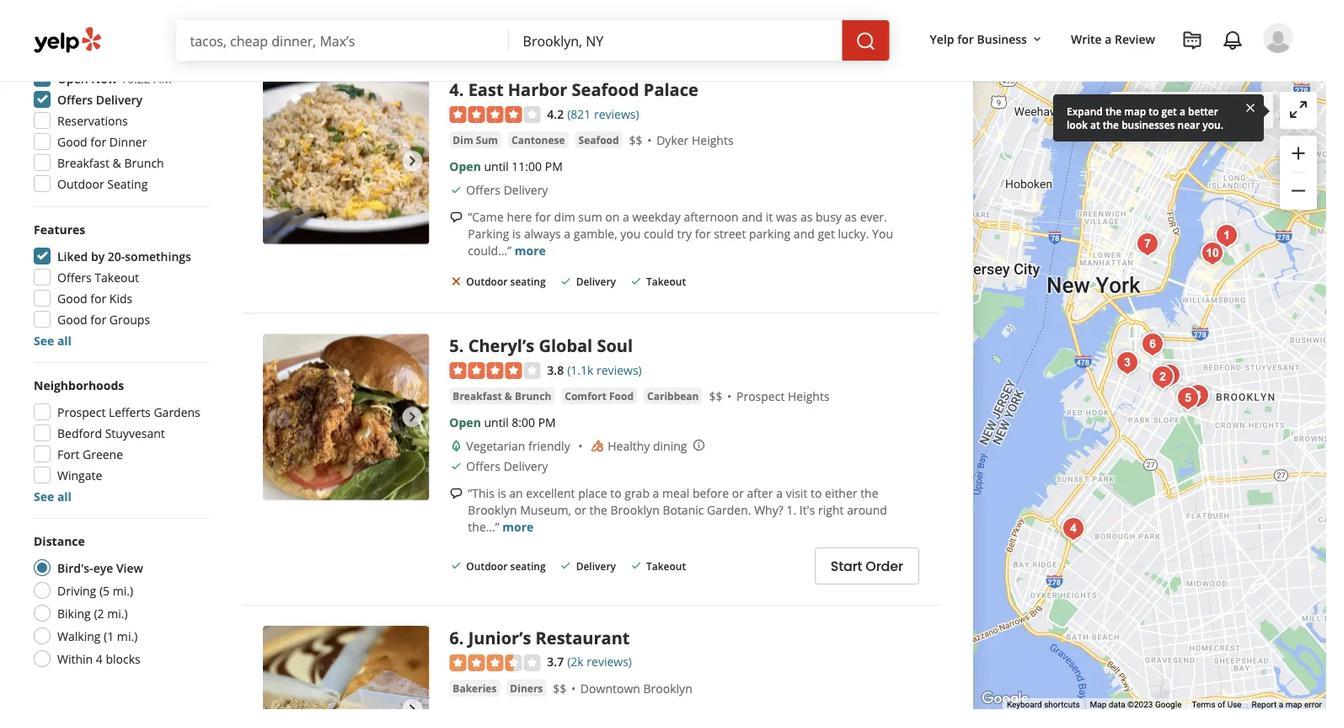 Task type: locate. For each thing, give the bounding box(es) containing it.
all for wingate
[[57, 488, 72, 504]]

4 down walking (1 mi.)
[[96, 651, 103, 667]]

0 horizontal spatial is
[[498, 485, 506, 501]]

0 vertical spatial breakfast
[[57, 155, 109, 171]]

map left 'error'
[[1285, 700, 1302, 710]]

offers delivery for now
[[57, 91, 142, 107]]

until down sum
[[484, 158, 509, 174]]

16 speech v2 image for 4
[[449, 211, 463, 224]]

1 see all button from the top
[[34, 332, 72, 348]]

the
[[1105, 104, 1122, 118], [1103, 118, 1119, 131], [860, 485, 878, 501], [589, 502, 607, 518]]

10:22
[[120, 70, 151, 86]]

tom's image
[[1181, 379, 1215, 413]]

start
[[831, 9, 862, 28], [831, 557, 862, 576]]

1 vertical spatial 16 speech v2 image
[[449, 487, 463, 501]]

map inside "expand the map to get a better look at the businesses near you."
[[1124, 104, 1146, 118]]

open down suggested
[[57, 70, 88, 86]]

close image
[[1244, 100, 1257, 115]]

0 horizontal spatial breakfast & brunch
[[57, 155, 164, 171]]

a right write
[[1105, 31, 1112, 47]]

prospect heights
[[736, 389, 830, 405]]

2 . from the top
[[459, 334, 464, 357]]

map left moves
[[1199, 103, 1224, 119]]

zoom in image
[[1288, 143, 1309, 163]]

None search field
[[177, 20, 893, 61]]

4.2 star rating image
[[449, 106, 540, 123]]

bird's-eye view
[[57, 560, 143, 576]]

1 horizontal spatial is
[[512, 225, 521, 242]]

pm right 8:00 at left
[[538, 414, 556, 430]]

more link down always
[[515, 242, 546, 258]]

for down reservations
[[90, 134, 106, 150]]

food
[[609, 389, 634, 403]]

expand
[[1067, 104, 1103, 118]]

east harbor seafood palace link
[[468, 78, 698, 101]]

3 outdoor seating from the top
[[466, 559, 546, 573]]

1 vertical spatial next image
[[402, 407, 422, 427]]

bird's-
[[57, 560, 93, 576]]

order down around
[[866, 557, 903, 576]]

junior's restaurant image
[[1136, 328, 1169, 361]]

1 16 speech v2 image from the top
[[449, 211, 463, 224]]

bedford stuyvesant
[[57, 425, 165, 441]]

none field near
[[523, 31, 829, 50]]

see all button for good for groups
[[34, 332, 72, 348]]

. left junior's
[[459, 626, 464, 649]]

1 horizontal spatial as
[[845, 209, 857, 225]]

eye
[[93, 560, 113, 576]]

1 vertical spatial breakfast & brunch
[[453, 389, 551, 403]]

now
[[91, 70, 117, 86]]

2 none field from the left
[[523, 31, 829, 50]]

0 vertical spatial previous image
[[270, 151, 290, 171]]

0 vertical spatial more
[[515, 242, 546, 258]]

0 horizontal spatial and
[[742, 209, 763, 225]]

1 see all from the top
[[34, 332, 72, 348]]

2 all from the top
[[57, 488, 72, 504]]

breakfast & brunch
[[57, 155, 164, 171], [453, 389, 551, 403]]

2 vertical spatial offers delivery
[[466, 458, 548, 474]]

0 vertical spatial heights
[[692, 132, 734, 148]]

1 until from the top
[[484, 158, 509, 174]]

$$ for soul
[[709, 389, 722, 405]]

offers delivery
[[57, 91, 142, 107], [466, 182, 548, 198], [466, 458, 548, 474]]

$$ left dyker
[[629, 132, 643, 148]]

(1.1k
[[567, 362, 594, 378]]

dim sum button
[[449, 132, 501, 148]]

1 previous image from the top
[[270, 151, 290, 171]]

is down the here
[[512, 225, 521, 242]]

option group
[[29, 533, 209, 672]]

1 horizontal spatial east harbor seafood palace image
[[1057, 512, 1090, 546]]

0 horizontal spatial to
[[610, 485, 621, 501]]

google image
[[977, 688, 1033, 710]]

seafood inside button
[[578, 133, 619, 147]]

5
[[449, 334, 459, 357]]

1 vertical spatial good
[[57, 290, 87, 306]]

2 next image from the top
[[402, 407, 422, 427]]

busy
[[816, 209, 842, 225]]

to inside "expand the map to get a better look at the businesses near you."
[[1149, 104, 1159, 118]]

start order button
[[815, 548, 919, 585]]

1 vertical spatial pm
[[538, 414, 556, 430]]

all down 'good for groups'
[[57, 332, 72, 348]]

0 vertical spatial 16 speech v2 image
[[449, 211, 463, 224]]

offers delivery down open until 11:00 pm
[[466, 182, 548, 198]]

bakeries link
[[449, 680, 500, 697]]

0 vertical spatial order
[[866, 9, 903, 28]]

start inside start order link
[[831, 9, 862, 28]]

more link for harbor
[[515, 242, 546, 258]]

1 vertical spatial more link
[[502, 519, 534, 535]]

seating for 16 checkmark v2 icon under 'museum,'
[[510, 559, 546, 573]]

seating for 16 checkmark v2 icon over 4 . east harbor seafood palace
[[510, 11, 546, 25]]

(2
[[94, 605, 104, 621]]

$$ right caribbean button
[[709, 389, 722, 405]]

write a review link
[[1064, 24, 1162, 54]]

order
[[866, 9, 903, 28], [866, 557, 903, 576]]

next image
[[402, 151, 422, 171], [402, 407, 422, 427]]

1 vertical spatial order
[[866, 557, 903, 576]]

projects image
[[1182, 30, 1202, 51]]

a left the visit
[[776, 485, 783, 501]]

0 horizontal spatial none field
[[190, 31, 496, 50]]

for inside 'yelp for business' button
[[957, 31, 974, 47]]

reviews) for seafood
[[594, 106, 639, 122]]

0 horizontal spatial get
[[818, 225, 835, 242]]

previous image
[[270, 151, 290, 171], [270, 407, 290, 427]]

2 start order from the top
[[831, 557, 903, 576]]

and down was
[[794, 225, 815, 242]]

see up distance
[[34, 488, 54, 504]]

diners link
[[507, 680, 546, 697]]

0 vertical spatial is
[[512, 225, 521, 242]]

delivery down 11:00
[[504, 182, 548, 198]]

good down good for kids
[[57, 311, 87, 327]]

weekday
[[632, 209, 681, 225]]

4 left east
[[449, 78, 459, 101]]

0 horizontal spatial brunch
[[124, 155, 164, 171]]

outdoor seating up east
[[466, 11, 546, 25]]

1 vertical spatial reviews)
[[597, 362, 642, 378]]

until up vegetarian
[[484, 414, 509, 430]]

outdoor seating for 16 checkmark v2 icon under 'museum,'
[[466, 559, 546, 573]]

map region
[[883, 66, 1327, 710]]

1 vertical spatial all
[[57, 488, 72, 504]]

healthy dining
[[608, 438, 687, 454]]

reviews) down soul at the left
[[597, 362, 642, 378]]

it's
[[799, 502, 815, 518]]

until for east
[[484, 158, 509, 174]]

until for cheryl's
[[484, 414, 509, 430]]

east harbor seafood palace image inside map region
[[1057, 512, 1090, 546]]

offers down liked
[[57, 269, 92, 285]]

0 horizontal spatial $$
[[553, 681, 566, 697]]

a
[[1105, 31, 1112, 47], [1180, 104, 1185, 118], [623, 209, 629, 225], [564, 225, 571, 242], [653, 485, 659, 501], [776, 485, 783, 501], [1279, 700, 1283, 710]]

(821
[[567, 106, 591, 122]]

order inside button
[[866, 557, 903, 576]]

breakfast inside button
[[453, 389, 502, 403]]

0 vertical spatial open
[[57, 70, 88, 86]]

harbor
[[508, 78, 567, 101]]

liked by 20-somethings
[[57, 248, 191, 264]]

as left you.
[[1184, 103, 1196, 119]]

mi.) right (5
[[113, 583, 133, 599]]

or up garden.
[[732, 485, 744, 501]]

& inside button
[[505, 389, 512, 403]]

start order up search image
[[831, 9, 903, 28]]

0 vertical spatial reviews)
[[594, 106, 639, 122]]

grab
[[625, 485, 650, 501]]

brunch up 8:00 at left
[[515, 389, 551, 403]]

0 vertical spatial start
[[831, 9, 862, 28]]

café luluc image
[[1110, 346, 1144, 380]]

1 horizontal spatial $$
[[629, 132, 643, 148]]

& up open until 8:00 pm
[[505, 389, 512, 403]]

seafood down (821 reviews)
[[578, 133, 619, 147]]

3 slideshow element from the top
[[263, 626, 429, 710]]

& up seating
[[113, 155, 121, 171]]

2 vertical spatial $$
[[553, 681, 566, 697]]

start order for start order button
[[831, 557, 903, 576]]

(821 reviews) link
[[567, 104, 639, 122]]

outdoor seating down the…"
[[466, 559, 546, 573]]

report
[[1252, 700, 1277, 710]]

offers delivery down now
[[57, 91, 142, 107]]

0 vertical spatial 4
[[449, 78, 459, 101]]

. left east
[[459, 78, 464, 101]]

see all for wingate
[[34, 488, 72, 504]]

2 horizontal spatial map
[[1285, 700, 1302, 710]]

mi.) right (2
[[107, 605, 128, 621]]

0 vertical spatial see all button
[[34, 332, 72, 348]]

1 vertical spatial offers delivery
[[466, 182, 548, 198]]

0 vertical spatial get
[[1162, 104, 1177, 118]]

16 speech v2 image
[[449, 211, 463, 224], [449, 487, 463, 501]]

next image for 4 . east harbor seafood palace
[[402, 151, 422, 171]]

dining
[[653, 438, 687, 454]]

delivery up 'east harbor seafood palace' link
[[576, 11, 616, 25]]

offers delivery down vegetarian friendly
[[466, 458, 548, 474]]

more
[[515, 242, 546, 258], [502, 519, 534, 535]]

0 vertical spatial next image
[[402, 151, 422, 171]]

0 horizontal spatial heights
[[692, 132, 734, 148]]

breakfast & brunch down "3.8 star rating" image
[[453, 389, 551, 403]]

2 see all button from the top
[[34, 488, 72, 504]]

2 horizontal spatial to
[[1149, 104, 1159, 118]]

is left the an
[[498, 485, 506, 501]]

seating down 'museum,'
[[510, 559, 546, 573]]

0 vertical spatial pm
[[545, 158, 563, 174]]

see all button up neighborhoods
[[34, 332, 72, 348]]

1 order from the top
[[866, 9, 903, 28]]

see all button
[[34, 332, 72, 348], [34, 488, 72, 504]]

1 horizontal spatial heights
[[788, 389, 830, 405]]

comfort food button
[[561, 388, 637, 405]]

16 close v2 image
[[449, 275, 463, 288]]

miriam image
[[1146, 361, 1180, 394]]

search
[[1143, 103, 1181, 119]]

reviews) for soul
[[597, 362, 642, 378]]

dim sum link
[[449, 132, 501, 148]]

1 vertical spatial heights
[[788, 389, 830, 405]]

offers up reservations
[[57, 91, 93, 107]]

2 vertical spatial good
[[57, 311, 87, 327]]

lucky.
[[838, 225, 869, 242]]

$$ down the 3.7
[[553, 681, 566, 697]]

you
[[872, 225, 893, 242]]

see up neighborhoods
[[34, 332, 54, 348]]

16 checkmark v2 image
[[559, 11, 573, 24], [629, 11, 643, 24], [449, 183, 463, 197], [449, 460, 463, 473], [559, 559, 573, 572]]

a inside "expand the map to get a better look at the businesses near you."
[[1180, 104, 1185, 118]]

as right was
[[800, 209, 813, 225]]

1 good from the top
[[57, 134, 87, 150]]

2 order from the top
[[866, 557, 903, 576]]

for for business
[[957, 31, 974, 47]]

and
[[742, 209, 763, 225], [794, 225, 815, 242]]

2 vertical spatial open
[[449, 414, 481, 430]]

junior's
[[468, 626, 531, 649]]

1 . from the top
[[459, 78, 464, 101]]

0 horizontal spatial or
[[574, 502, 586, 518]]

1 vertical spatial brunch
[[515, 389, 551, 403]]

good for groups
[[57, 311, 150, 327]]

write
[[1071, 31, 1102, 47]]

order for start order link
[[866, 9, 903, 28]]

pm right 11:00
[[545, 158, 563, 174]]

1 vertical spatial start
[[831, 557, 862, 576]]

1 vertical spatial breakfast
[[453, 389, 502, 403]]

0 vertical spatial seating
[[510, 11, 546, 25]]

1 vertical spatial is
[[498, 485, 506, 501]]

error
[[1304, 700, 1322, 710]]

for right try
[[695, 225, 711, 242]]

for down offers takeout
[[90, 290, 106, 306]]

mi.) right (1 at the bottom left of page
[[117, 628, 138, 644]]

1 horizontal spatial prospect
[[736, 389, 785, 405]]

restaurant
[[536, 626, 630, 649]]

1 next image from the top
[[402, 151, 422, 171]]

open now 10:22 am
[[57, 70, 172, 86]]

3.7 star rating image
[[449, 655, 540, 671]]

open until 11:00 pm
[[449, 158, 563, 174]]

open down dim
[[449, 158, 481, 174]]

start order down around
[[831, 557, 903, 576]]

start up search image
[[831, 9, 862, 28]]

seafood
[[572, 78, 639, 101], [578, 133, 619, 147]]

1 horizontal spatial breakfast & brunch
[[453, 389, 551, 403]]

1 vertical spatial $$
[[709, 389, 722, 405]]

4.2 link
[[547, 104, 564, 122]]

to left grab
[[610, 485, 621, 501]]

next image
[[402, 699, 422, 710]]

1 vertical spatial and
[[794, 225, 815, 242]]

1 horizontal spatial breakfast
[[453, 389, 502, 403]]

1 vertical spatial start order
[[831, 557, 903, 576]]

1 vertical spatial open
[[449, 158, 481, 174]]

group containing suggested
[[29, 43, 209, 197]]

pm for global
[[538, 414, 556, 430]]

0 vertical spatial seafood
[[572, 78, 639, 101]]

junior's restaurant link
[[468, 626, 630, 649]]

seafood button
[[575, 132, 622, 148]]

3.8 link
[[547, 360, 564, 378]]

1.
[[786, 502, 796, 518]]

0 vertical spatial more link
[[515, 242, 546, 258]]

. left cheryl's
[[459, 334, 464, 357]]

clinton street baking company image
[[1131, 227, 1164, 261]]

1 vertical spatial slideshow element
[[263, 334, 429, 500]]

yelp for business
[[930, 31, 1027, 47]]

start order for start order link
[[831, 9, 903, 28]]

good down offers takeout
[[57, 290, 87, 306]]

0 vertical spatial breakfast & brunch
[[57, 155, 164, 171]]

0 horizontal spatial &
[[113, 155, 121, 171]]

for right yelp at the right top
[[957, 31, 974, 47]]

3.8
[[547, 362, 564, 378]]

businesses
[[1122, 118, 1175, 131]]

2 see from the top
[[34, 488, 54, 504]]

for
[[957, 31, 974, 47], [90, 134, 106, 150], [535, 209, 551, 225], [695, 225, 711, 242], [90, 290, 106, 306], [90, 311, 106, 327]]

3 . from the top
[[459, 626, 464, 649]]

to up it's
[[811, 485, 822, 501]]

0 vertical spatial slideshow element
[[263, 78, 429, 244]]

1 vertical spatial get
[[818, 225, 835, 242]]

group
[[29, 43, 209, 197], [1280, 136, 1317, 210], [29, 221, 209, 349], [29, 377, 209, 505]]

previous image for 5
[[270, 407, 290, 427]]

2 see all from the top
[[34, 488, 72, 504]]

2 vertical spatial seating
[[510, 559, 546, 573]]

keyboard shortcuts button
[[1007, 699, 1080, 710]]

0 horizontal spatial 4
[[96, 651, 103, 667]]

slideshow element
[[263, 78, 429, 244], [263, 334, 429, 500], [263, 626, 429, 710]]

or down place
[[574, 502, 586, 518]]

1 none field from the left
[[190, 31, 496, 50]]

map for to
[[1124, 104, 1146, 118]]

offers down vegetarian
[[466, 458, 500, 474]]

2 slideshow element from the top
[[263, 334, 429, 500]]

0 horizontal spatial as
[[800, 209, 813, 225]]

seating up harbor at left
[[510, 11, 546, 25]]

delivery down place
[[576, 559, 616, 573]]

16 checkmark v2 image
[[449, 11, 463, 24], [559, 275, 573, 288], [629, 275, 643, 288], [449, 559, 463, 572], [629, 559, 643, 572]]

cheryl's global soul image
[[1171, 382, 1205, 415]]

reviews) up downtown
[[587, 654, 632, 670]]

1 vertical spatial east harbor seafood palace image
[[1057, 512, 1090, 546]]

info icon image
[[692, 438, 706, 452], [692, 438, 706, 452]]

see
[[34, 332, 54, 348], [34, 488, 54, 504]]

mateo r. image
[[1263, 23, 1293, 53]]

for down good for kids
[[90, 311, 106, 327]]

shortcuts
[[1044, 700, 1080, 710]]

1 horizontal spatial none field
[[523, 31, 829, 50]]

heights for cheryl's global soul
[[788, 389, 830, 405]]

1 horizontal spatial brunch
[[515, 389, 551, 403]]

1 seating from the top
[[510, 11, 546, 25]]

offers delivery for until
[[466, 182, 548, 198]]

more down 'museum,'
[[502, 519, 534, 535]]

1 vertical spatial more
[[502, 519, 534, 535]]

is inside '"this is an excellent place to grab a meal before or after a visit to either the brooklyn museum, or the brooklyn botanic garden. why?  1. it's right around the…"'
[[498, 485, 506, 501]]

.
[[459, 78, 464, 101], [459, 334, 464, 357], [459, 626, 464, 649]]

cantonese button
[[508, 132, 568, 148]]

0 horizontal spatial map
[[1124, 104, 1146, 118]]

breakfast down "3.8 star rating" image
[[453, 389, 502, 403]]

outdoor seating down could…"
[[466, 275, 546, 289]]

get down busy
[[818, 225, 835, 242]]

brunch
[[124, 155, 164, 171], [515, 389, 551, 403]]

by
[[91, 248, 105, 264]]

1 vertical spatial .
[[459, 334, 464, 357]]

0 horizontal spatial east harbor seafood palace image
[[263, 78, 429, 244]]

see all button down "wingate"
[[34, 488, 72, 504]]

report a map error link
[[1252, 700, 1322, 710]]

see all down "wingate"
[[34, 488, 72, 504]]

0 vertical spatial outdoor seating
[[466, 11, 546, 25]]

2 previous image from the top
[[270, 407, 290, 427]]

get left near
[[1162, 104, 1177, 118]]

a left better
[[1180, 104, 1185, 118]]

oasis image
[[1196, 237, 1229, 270]]

1 vertical spatial mi.)
[[107, 605, 128, 621]]

ever.
[[860, 209, 887, 225]]

you
[[620, 225, 641, 242]]

1 horizontal spatial 4
[[449, 78, 459, 101]]

see for wingate
[[34, 488, 54, 504]]

3 good from the top
[[57, 311, 87, 327]]

see all
[[34, 332, 72, 348], [34, 488, 72, 504]]

bklyn larder image
[[1153, 359, 1186, 393]]

0 vertical spatial start order
[[831, 9, 903, 28]]

2 start from the top
[[831, 557, 862, 576]]

1 slideshow element from the top
[[263, 78, 429, 244]]

2 vertical spatial .
[[459, 626, 464, 649]]

takeout down '"this is an excellent place to grab a meal before or after a visit to either the brooklyn museum, or the brooklyn botanic garden. why?  1. it's right around the…"'
[[646, 559, 686, 573]]

1 vertical spatial or
[[574, 502, 586, 518]]

1 horizontal spatial map
[[1199, 103, 1224, 119]]

1 outdoor seating from the top
[[466, 11, 546, 25]]

0 horizontal spatial prospect
[[57, 404, 106, 420]]

start order inside button
[[831, 557, 903, 576]]

1 vertical spatial see
[[34, 488, 54, 504]]

walking
[[57, 628, 101, 644]]

good down reservations
[[57, 134, 87, 150]]

open until 8:00 pm
[[449, 414, 556, 430]]

reviews) inside "link"
[[594, 106, 639, 122]]

None field
[[190, 31, 496, 50], [523, 31, 829, 50]]

1 horizontal spatial to
[[811, 485, 822, 501]]

0 vertical spatial good
[[57, 134, 87, 150]]

takeout down could
[[646, 275, 686, 289]]

all down "wingate"
[[57, 488, 72, 504]]

breakfast
[[57, 155, 109, 171], [453, 389, 502, 403]]

seating
[[107, 176, 148, 192]]

delivery down open now 10:22 am
[[96, 91, 142, 107]]

for for dinner
[[90, 134, 106, 150]]

3 seating from the top
[[510, 559, 546, 573]]

2 vertical spatial mi.)
[[117, 628, 138, 644]]

2 16 speech v2 image from the top
[[449, 487, 463, 501]]

1 start order from the top
[[831, 9, 903, 28]]

and left it
[[742, 209, 763, 225]]

2 vertical spatial outdoor seating
[[466, 559, 546, 573]]

brunch down the dinner
[[124, 155, 164, 171]]

1 all from the top
[[57, 332, 72, 348]]

east harbor seafood palace image
[[263, 78, 429, 244], [1057, 512, 1090, 546]]

20-
[[108, 248, 125, 264]]

0 vertical spatial offers delivery
[[57, 91, 142, 107]]

1 start from the top
[[831, 9, 862, 28]]

downtown
[[580, 681, 640, 697]]

start inside start order button
[[831, 557, 862, 576]]

notifications image
[[1223, 30, 1243, 51]]

a right grab
[[653, 485, 659, 501]]

2 until from the top
[[484, 414, 509, 430]]

0 vertical spatial see all
[[34, 332, 72, 348]]

2 outdoor seating from the top
[[466, 275, 546, 289]]

to left near
[[1149, 104, 1159, 118]]

more link
[[515, 242, 546, 258], [502, 519, 534, 535]]

1 vertical spatial until
[[484, 414, 509, 430]]

five leaves image
[[1210, 219, 1244, 253]]

1 see from the top
[[34, 332, 54, 348]]



Task type: describe. For each thing, give the bounding box(es) containing it.
16 vegetarian v2 image
[[449, 439, 463, 453]]

breakfast & brunch inside button
[[453, 389, 551, 403]]

"came
[[468, 209, 504, 225]]

palace
[[644, 78, 698, 101]]

0 vertical spatial or
[[732, 485, 744, 501]]

more link for global
[[502, 519, 534, 535]]

slideshow element for 4
[[263, 78, 429, 244]]

after
[[747, 485, 773, 501]]

11:00
[[512, 158, 542, 174]]

a down dim
[[564, 225, 571, 242]]

6 . junior's restaurant
[[449, 626, 630, 649]]

expand map image
[[1288, 99, 1309, 120]]

look
[[1067, 118, 1088, 131]]

is inside "came here for dim sum on a weekday afternoon and it was as busy as ever. parking is always a gamble, you could try for street parking and get lucky. you could…"
[[512, 225, 521, 242]]

diners button
[[507, 680, 546, 697]]

outdoor seating for 16 checkmark v2 icon over 4 . east harbor seafood palace
[[466, 11, 546, 25]]

0 vertical spatial east harbor seafood palace image
[[263, 78, 429, 244]]

0 vertical spatial brunch
[[124, 155, 164, 171]]

(1.1k reviews)
[[567, 362, 642, 378]]

open for 5
[[449, 414, 481, 430]]

before
[[693, 485, 729, 501]]

(2k reviews) link
[[567, 652, 632, 670]]

near
[[1178, 118, 1200, 131]]

more for harbor
[[515, 242, 546, 258]]

caribbean link
[[644, 388, 702, 405]]

outdoor right the 16 close v2 image
[[466, 275, 508, 289]]

sum
[[578, 209, 602, 225]]

breakfast & brunch link
[[449, 388, 555, 405]]

mi.) for walking (1 mi.)
[[117, 628, 138, 644]]

within 4 blocks
[[57, 651, 140, 667]]

8:00
[[512, 414, 535, 430]]

write a review
[[1071, 31, 1155, 47]]

prospect for prospect heights
[[736, 389, 785, 405]]

healthy
[[608, 438, 650, 454]]

$$ for seafood
[[629, 132, 643, 148]]

diners
[[510, 681, 543, 695]]

meal
[[662, 485, 689, 501]]

museum,
[[520, 502, 571, 518]]

offers for reservations
[[57, 91, 93, 107]]

4 . east harbor seafood palace
[[449, 78, 698, 101]]

street
[[714, 225, 746, 242]]

16 checkmark v2 image up near text field
[[629, 11, 643, 24]]

cheryl's global soul image
[[263, 334, 429, 500]]

vegetarian
[[466, 438, 525, 454]]

brooklyn right downtown
[[643, 681, 692, 697]]

friendly
[[528, 438, 570, 454]]

delivery down gamble,
[[576, 275, 616, 289]]

option group containing distance
[[29, 533, 209, 672]]

terms of use link
[[1192, 700, 1242, 710]]

offers for good for kids
[[57, 269, 92, 285]]

delivery down vegetarian friendly
[[504, 458, 548, 474]]

for for groups
[[90, 311, 106, 327]]

comfort food link
[[561, 388, 637, 405]]

brunch inside button
[[515, 389, 551, 403]]

on
[[605, 209, 620, 225]]

16 checkmark v2 image down dim
[[449, 183, 463, 197]]

mi.) for driving (5 mi.)
[[113, 583, 133, 599]]

dim sum
[[453, 133, 498, 147]]

map for error
[[1285, 700, 1302, 710]]

visit
[[786, 485, 807, 501]]

previous image
[[270, 699, 290, 710]]

takeout up near text field
[[646, 11, 686, 25]]

features
[[34, 221, 85, 237]]

user actions element
[[916, 21, 1317, 125]]

junior's restaurant image
[[263, 626, 429, 710]]

better
[[1188, 104, 1218, 118]]

comfort
[[565, 389, 607, 403]]

could
[[644, 225, 674, 242]]

search as map moves
[[1143, 103, 1263, 119]]

outdoor down the…"
[[466, 559, 508, 573]]

botanic
[[663, 502, 704, 518]]

groups
[[109, 311, 150, 327]]

2 seating from the top
[[510, 275, 546, 289]]

an
[[509, 485, 523, 501]]

biking (2 mi.)
[[57, 605, 128, 621]]

driving
[[57, 583, 96, 599]]

greene
[[83, 446, 123, 462]]

expand the map to get a better look at the businesses near you. tooltip
[[1053, 94, 1264, 142]]

a right on
[[623, 209, 629, 225]]

16 checkmark v2 image down 16 vegetarian v2 image
[[449, 460, 463, 473]]

keyboard
[[1007, 700, 1042, 710]]

right
[[818, 502, 844, 518]]

order for start order button
[[866, 557, 903, 576]]

0 vertical spatial and
[[742, 209, 763, 225]]

see all button for wingate
[[34, 488, 72, 504]]

place
[[578, 485, 607, 501]]

cheryl's global soul link
[[468, 334, 633, 357]]

liked
[[57, 248, 88, 264]]

within
[[57, 651, 93, 667]]

. for 5
[[459, 334, 464, 357]]

dyker
[[656, 132, 689, 148]]

stuyvesant
[[105, 425, 165, 441]]

dim
[[453, 133, 473, 147]]

always
[[524, 225, 561, 242]]

see for good for groups
[[34, 332, 54, 348]]

prospect lefferts gardens
[[57, 404, 200, 420]]

3.7
[[547, 654, 564, 670]]

a right report
[[1279, 700, 1283, 710]]

the…"
[[468, 519, 499, 535]]

yelp
[[930, 31, 954, 47]]

16 speech v2 image for 5
[[449, 487, 463, 501]]

Find text field
[[190, 31, 496, 50]]

at
[[1090, 118, 1100, 131]]

0 horizontal spatial breakfast
[[57, 155, 109, 171]]

4.2
[[547, 106, 564, 122]]

offers for "came here for dim sum on a weekday afternoon and it was as busy as ever. parking is always a gamble, you could try for street parking and get lucky. you could…"
[[466, 182, 500, 198]]

zoom out image
[[1288, 181, 1309, 201]]

(1
[[104, 628, 114, 644]]

for for kids
[[90, 290, 106, 306]]

see all for good for groups
[[34, 332, 72, 348]]

outdoor up east
[[466, 11, 508, 25]]

16 checkmark v2 image down 'museum,'
[[559, 559, 573, 572]]

prospect for prospect lefferts gardens
[[57, 404, 106, 420]]

map data ©2023 google
[[1090, 700, 1182, 710]]

map for moves
[[1199, 103, 1224, 119]]

good for kids
[[57, 290, 133, 306]]

. for 4
[[459, 78, 464, 101]]

group containing features
[[29, 221, 209, 349]]

(821 reviews)
[[567, 106, 639, 122]]

2 vertical spatial reviews)
[[587, 654, 632, 670]]

fort
[[57, 446, 79, 462]]

google
[[1155, 700, 1182, 710]]

all for good for groups
[[57, 332, 72, 348]]

slideshow element for 5
[[263, 334, 429, 500]]

heights for east harbor seafood palace
[[692, 132, 734, 148]]

more for global
[[502, 519, 534, 535]]

soul
[[597, 334, 633, 357]]

next image for 5 . cheryl's global soul
[[402, 407, 422, 427]]

good for good for kids
[[57, 311, 87, 327]]

brooklyn up the…"
[[468, 502, 517, 518]]

previous image for 4
[[270, 151, 290, 171]]

good for reservations
[[57, 134, 87, 150]]

breakfast & brunch button
[[449, 388, 555, 405]]

search image
[[856, 31, 876, 51]]

none field the find
[[190, 31, 496, 50]]

brooklyn down grab
[[610, 502, 660, 518]]

parking
[[749, 225, 791, 242]]

group containing neighborhoods
[[29, 377, 209, 505]]

distance
[[34, 533, 85, 549]]

3.8 star rating image
[[449, 362, 540, 379]]

get inside "came here for dim sum on a weekday afternoon and it was as busy as ever. parking is always a gamble, you could try for street parking and get lucky. you could…"
[[818, 225, 835, 242]]

for up always
[[535, 209, 551, 225]]

Near text field
[[523, 31, 829, 50]]

16 chevron down v2 image
[[1030, 33, 1044, 46]]

wingate
[[57, 467, 102, 483]]

global
[[539, 334, 593, 357]]

cantonese
[[512, 133, 565, 147]]

2 good from the top
[[57, 290, 87, 306]]

outdoor left seating
[[57, 176, 104, 192]]

dyker heights
[[656, 132, 734, 148]]

downtown brooklyn
[[580, 681, 692, 697]]

driving (5 mi.)
[[57, 583, 133, 599]]

pm for harbor
[[545, 158, 563, 174]]

open for 4
[[449, 158, 481, 174]]

start for start order button
[[831, 557, 862, 576]]

get inside "expand the map to get a better look at the businesses near you."
[[1162, 104, 1177, 118]]

vegetarian friendly
[[466, 438, 570, 454]]

takeout down 20-
[[95, 269, 139, 285]]

1 vertical spatial 4
[[96, 651, 103, 667]]

expand the map to get a better look at the businesses near you.
[[1067, 104, 1223, 131]]

here
[[507, 209, 532, 225]]

afternoon
[[684, 209, 739, 225]]

lefferts
[[109, 404, 151, 420]]

16 healthy dining v2 image
[[591, 439, 604, 453]]

16 checkmark v2 image up 4 . east harbor seafood palace
[[559, 11, 573, 24]]

suggested
[[34, 43, 94, 59]]

biking
[[57, 605, 91, 621]]

mi.) for biking (2 mi.)
[[107, 605, 128, 621]]

blocks
[[106, 651, 140, 667]]

start for start order link
[[831, 9, 862, 28]]

2 horizontal spatial as
[[1184, 103, 1196, 119]]

1 horizontal spatial and
[[794, 225, 815, 242]]

5 . cheryl's global soul
[[449, 334, 633, 357]]



Task type: vqa. For each thing, say whether or not it's contained in the screenshot.
'Diamond'
no



